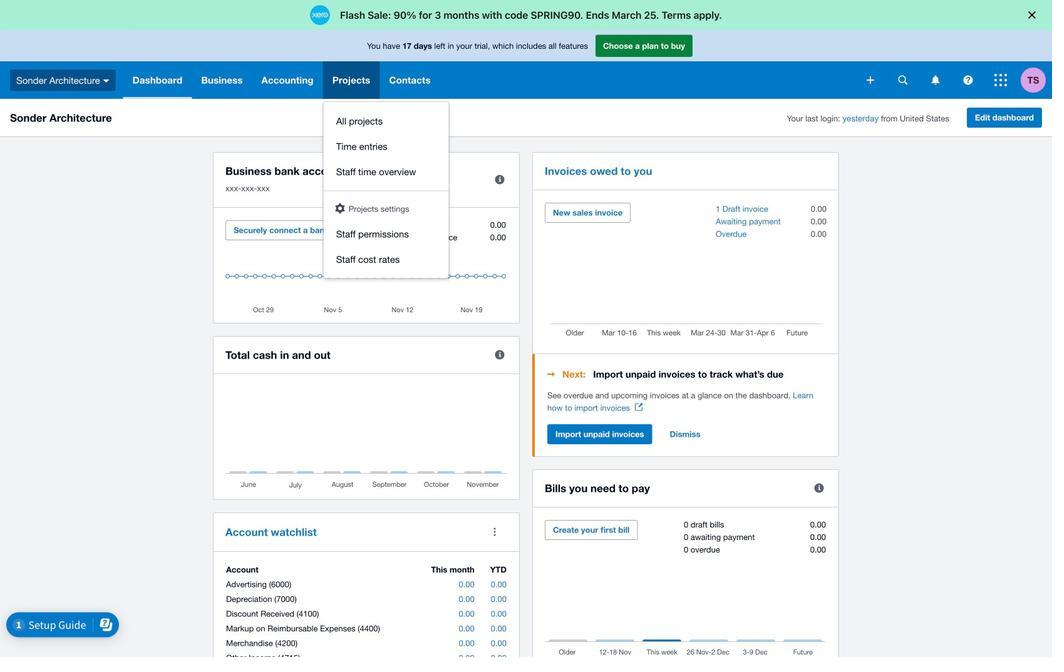 Task type: locate. For each thing, give the bounding box(es) containing it.
empty state bank feed widget with a tooltip explaining the feature. includes a 'securely connect a bank account' button and a data-less flat line graph marking four weekly dates, indicating future account balance tracking. image
[[226, 221, 508, 314]]

dialog
[[0, 0, 1053, 30]]

2 horizontal spatial svg image
[[964, 76, 973, 85]]

banner
[[0, 30, 1053, 279]]

list box
[[324, 102, 449, 279]]

0 horizontal spatial svg image
[[103, 79, 109, 83]]

panel body document
[[548, 390, 827, 415], [548, 390, 827, 415]]

empty state of the bills widget with a 'create your first bill' button and an unpopulated column graph. image
[[545, 521, 827, 658]]

group
[[324, 102, 449, 279]]

accounts watchlist options image
[[482, 520, 508, 545]]

header image
[[336, 203, 345, 214]]

svg image
[[995, 74, 1008, 86], [899, 76, 908, 85], [867, 76, 875, 84]]

0 horizontal spatial svg image
[[867, 76, 875, 84]]

svg image
[[932, 76, 940, 85], [964, 76, 973, 85], [103, 79, 109, 83]]

heading
[[548, 367, 827, 382]]



Task type: vqa. For each thing, say whether or not it's contained in the screenshot.
Add more details for polished, professional invoices.
no



Task type: describe. For each thing, give the bounding box(es) containing it.
1 horizontal spatial svg image
[[899, 76, 908, 85]]

1 horizontal spatial svg image
[[932, 76, 940, 85]]

2 horizontal spatial svg image
[[995, 74, 1008, 86]]

empty state widget for the total cash in and out feature, displaying a column graph summarising bank transaction data as total money in versus total money out across all connected bank accounts, enabling a visual comparison of the two amounts. image
[[226, 387, 508, 491]]

opens in a new tab image
[[635, 404, 643, 411]]



